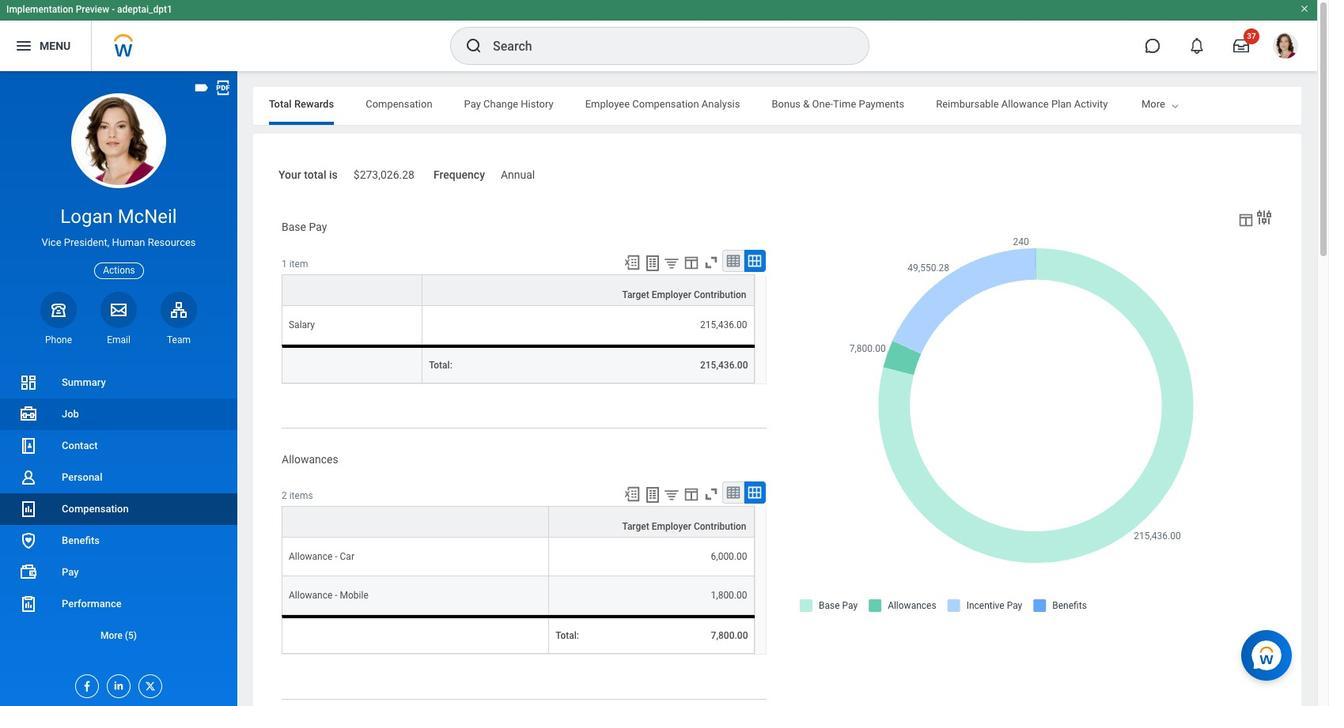 Task type: describe. For each thing, give the bounding box(es) containing it.
actions button
[[94, 262, 144, 279]]

$273,026.28
[[354, 169, 415, 181]]

email logan mcneil element
[[101, 334, 137, 347]]

pay change history
[[464, 98, 554, 110]]

job
[[62, 408, 79, 420]]

cell for 7,800.00
[[282, 616, 550, 655]]

car
[[340, 552, 355, 563]]

total: for 7,800.00
[[556, 631, 579, 642]]

&
[[804, 98, 810, 110]]

(5)
[[125, 631, 137, 642]]

allowance - car
[[289, 552, 355, 563]]

justify image
[[14, 36, 33, 55]]

row containing salary
[[282, 306, 755, 345]]

toolbar for allowances
[[617, 482, 767, 507]]

resources
[[148, 237, 196, 249]]

rewards
[[294, 98, 334, 110]]

frequency
[[434, 169, 485, 181]]

target employer contribution button for base pay
[[423, 275, 754, 305]]

close environment banner image
[[1300, 4, 1310, 13]]

fullscreen image for allowances
[[703, 486, 721, 504]]

- inside "menu" banner
[[112, 4, 115, 15]]

tab list containing total rewards
[[253, 87, 1302, 125]]

inbox large image
[[1234, 38, 1250, 54]]

allowance inside tab list
[[1002, 98, 1049, 110]]

1 item
[[282, 258, 308, 269]]

select to filter grid data image
[[664, 254, 681, 271]]

export to excel image
[[624, 486, 641, 504]]

table image
[[726, 485, 742, 501]]

summary image
[[19, 374, 38, 393]]

target for base pay
[[623, 289, 650, 300]]

summary
[[62, 377, 106, 389]]

summary link
[[0, 367, 237, 399]]

1 vertical spatial pay
[[309, 221, 327, 233]]

target employer contribution button for allowances
[[550, 508, 754, 538]]

vice president, human resources
[[42, 237, 196, 249]]

list containing summary
[[0, 367, 237, 652]]

email
[[107, 335, 130, 346]]

items
[[289, 491, 313, 502]]

payments
[[859, 98, 905, 110]]

215,436.00 for total:
[[700, 360, 748, 371]]

37
[[1248, 32, 1257, 40]]

pay for pay change history
[[464, 98, 481, 110]]

toolbar for base pay
[[617, 250, 767, 274]]

target employer contribution row for base pay
[[282, 274, 755, 306]]

total rewards
[[269, 98, 334, 110]]

contact link
[[0, 431, 237, 462]]

history
[[521, 98, 554, 110]]

6,000.00
[[711, 552, 748, 563]]

your total is
[[279, 169, 338, 181]]

37 button
[[1224, 28, 1260, 63]]

allowance - mobile
[[289, 591, 369, 602]]

pay for pay
[[62, 567, 79, 579]]

time
[[833, 98, 857, 110]]

target employer contribution for base pay
[[623, 289, 747, 300]]

expand table image
[[748, 485, 763, 501]]

2 horizontal spatial compensation
[[633, 98, 699, 110]]

future vesting by calendar year
[[1140, 98, 1285, 110]]

- for allowance - mobile
[[335, 591, 338, 602]]

phone logan mcneil element
[[40, 334, 77, 347]]

more for more (5)
[[100, 631, 123, 642]]

allowances
[[282, 453, 339, 466]]

fullscreen image for base pay
[[703, 254, 721, 271]]

contribution for allowances
[[694, 522, 747, 533]]

1
[[282, 258, 287, 269]]

tag image
[[193, 79, 211, 97]]

contact image
[[19, 437, 38, 456]]

export to excel image
[[624, 254, 641, 271]]

performance image
[[19, 595, 38, 614]]

total
[[304, 169, 326, 181]]

email button
[[101, 292, 137, 347]]

benefits image
[[19, 532, 38, 551]]

your total is element
[[354, 159, 415, 183]]

menu
[[40, 39, 71, 52]]

more (5)
[[100, 631, 137, 642]]

adeptai_dpt1
[[117, 4, 172, 15]]

personal link
[[0, 462, 237, 494]]

performance link
[[0, 589, 237, 620]]

export to worksheets image for base pay
[[644, 254, 663, 273]]

configure and view chart data image
[[1255, 208, 1274, 227]]

your
[[279, 169, 301, 181]]

implementation
[[6, 4, 73, 15]]

allowance for 1,800.00
[[289, 591, 333, 602]]

vesting
[[1172, 98, 1206, 110]]

profile logan mcneil image
[[1273, 33, 1299, 62]]

preview
[[76, 4, 109, 15]]

compensation image
[[19, 500, 38, 519]]

item
[[289, 258, 308, 269]]

president,
[[64, 237, 109, 249]]

performance
[[62, 598, 122, 610]]

more (5) button
[[0, 627, 237, 646]]

base pay
[[282, 221, 327, 233]]

click to view/edit grid preferences image
[[683, 254, 701, 271]]

year
[[1265, 98, 1285, 110]]



Task type: locate. For each thing, give the bounding box(es) containing it.
target down export to excel icon in the left of the page
[[623, 289, 650, 300]]

more left vesting
[[1142, 98, 1166, 110]]

compensation link
[[0, 494, 237, 526]]

- for allowance - car
[[335, 552, 338, 563]]

1 contribution from the top
[[694, 289, 747, 300]]

benefits link
[[0, 526, 237, 557]]

more
[[1142, 98, 1166, 110], [100, 631, 123, 642]]

one-
[[812, 98, 833, 110]]

target employer contribution
[[623, 289, 747, 300], [623, 522, 747, 533]]

personal
[[62, 472, 102, 484]]

job list item
[[0, 399, 237, 431]]

2 cell from the top
[[282, 616, 550, 655]]

1 horizontal spatial total:
[[556, 631, 579, 642]]

5 row from the top
[[282, 616, 755, 655]]

more for more
[[1142, 98, 1166, 110]]

fullscreen image
[[703, 254, 721, 271], [703, 486, 721, 504]]

row
[[282, 306, 755, 345], [282, 345, 755, 384], [282, 539, 755, 577], [282, 577, 755, 616], [282, 616, 755, 655]]

0 vertical spatial target
[[623, 289, 650, 300]]

1,800.00
[[711, 591, 748, 602]]

vice
[[42, 237, 61, 249]]

4 row from the top
[[282, 577, 755, 616]]

1 employer from the top
[[652, 289, 692, 300]]

2 items
[[282, 491, 313, 502]]

view team image
[[169, 301, 188, 320]]

2 horizontal spatial pay
[[464, 98, 481, 110]]

target employer contribution button
[[423, 275, 754, 305], [550, 508, 754, 538]]

target
[[623, 289, 650, 300], [623, 522, 650, 533]]

future
[[1140, 98, 1169, 110]]

cell
[[282, 345, 423, 384], [282, 616, 550, 655]]

target employer contribution for allowances
[[623, 522, 747, 533]]

view worker - table image
[[1238, 211, 1255, 229]]

2 toolbar from the top
[[617, 482, 767, 507]]

1 target employer contribution from the top
[[623, 289, 747, 300]]

row containing allowance - mobile
[[282, 577, 755, 616]]

compensation up 'your total is' element
[[366, 98, 433, 110]]

employer for base pay
[[652, 289, 692, 300]]

2 export to worksheets image from the top
[[644, 486, 663, 505]]

fullscreen image right click to view/edit grid preferences image
[[703, 254, 721, 271]]

implementation preview -   adeptai_dpt1
[[6, 4, 172, 15]]

view printable version (pdf) image
[[214, 79, 232, 97]]

by
[[1209, 98, 1219, 110]]

employee compensation analysis
[[585, 98, 740, 110]]

215,436.00 for salary
[[700, 319, 748, 330]]

job image
[[19, 405, 38, 424]]

contact
[[62, 440, 98, 452]]

1 vertical spatial allowance
[[289, 552, 333, 563]]

allowance left car
[[289, 552, 333, 563]]

0 horizontal spatial total:
[[429, 360, 453, 371]]

0 vertical spatial target employer contribution row
[[282, 274, 755, 306]]

compensation down personal in the bottom of the page
[[62, 503, 129, 515]]

allowance left the plan
[[1002, 98, 1049, 110]]

target employer contribution row for allowances
[[282, 507, 755, 539]]

mobile
[[340, 591, 369, 602]]

2 employer from the top
[[652, 522, 692, 533]]

export to worksheets image
[[644, 254, 663, 273], [644, 486, 663, 505]]

0 vertical spatial toolbar
[[617, 250, 767, 274]]

click to view/edit grid preferences image
[[683, 486, 701, 504]]

0 vertical spatial export to worksheets image
[[644, 254, 663, 273]]

1 vertical spatial export to worksheets image
[[644, 486, 663, 505]]

more left (5)
[[100, 631, 123, 642]]

1 vertical spatial target employer contribution button
[[550, 508, 754, 538]]

pay down "benefits" at the bottom left
[[62, 567, 79, 579]]

0 vertical spatial contribution
[[694, 289, 747, 300]]

1 target from the top
[[623, 289, 650, 300]]

target employer contribution button down export to excel icon in the left of the page
[[423, 275, 754, 305]]

linkedin image
[[108, 676, 125, 693]]

215,436.00
[[700, 319, 748, 330], [700, 360, 748, 371]]

compensation left analysis at the right of the page
[[633, 98, 699, 110]]

allowance for 6,000.00
[[289, 552, 333, 563]]

1 horizontal spatial compensation
[[366, 98, 433, 110]]

compensation
[[366, 98, 433, 110], [633, 98, 699, 110], [62, 503, 129, 515]]

pay left change
[[464, 98, 481, 110]]

1 vertical spatial contribution
[[694, 522, 747, 533]]

frequency element
[[501, 159, 535, 183]]

mail image
[[109, 301, 128, 320]]

0 vertical spatial cell
[[282, 345, 423, 384]]

mcneil
[[118, 206, 177, 228]]

employee
[[585, 98, 630, 110]]

2 target employer contribution row from the top
[[282, 507, 755, 539]]

expand table image
[[748, 253, 763, 269]]

- left car
[[335, 552, 338, 563]]

3 row from the top
[[282, 539, 755, 577]]

logan mcneil
[[60, 206, 177, 228]]

1 fullscreen image from the top
[[703, 254, 721, 271]]

0 horizontal spatial more
[[100, 631, 123, 642]]

pay image
[[19, 564, 38, 582]]

employer
[[652, 289, 692, 300], [652, 522, 692, 533]]

select to filter grid data image
[[664, 487, 681, 504]]

cell for 215,436.00
[[282, 345, 423, 384]]

pay right base
[[309, 221, 327, 233]]

contribution up 6,000.00
[[694, 522, 747, 533]]

search image
[[465, 36, 484, 55]]

pay link
[[0, 557, 237, 589]]

target employer contribution down click to view/edit grid preferences icon
[[623, 522, 747, 533]]

x image
[[139, 676, 157, 693]]

reimbursable
[[936, 98, 999, 110]]

1 cell from the top
[[282, 345, 423, 384]]

actions
[[103, 265, 135, 276]]

total: for 215,436.00
[[429, 360, 453, 371]]

total
[[269, 98, 292, 110]]

facebook image
[[76, 676, 93, 693]]

activity
[[1075, 98, 1108, 110]]

cell down salary
[[282, 345, 423, 384]]

export to worksheets image left select to filter grid data icon
[[644, 254, 663, 273]]

1 vertical spatial cell
[[282, 616, 550, 655]]

0 horizontal spatial compensation
[[62, 503, 129, 515]]

team
[[167, 335, 191, 346]]

0 vertical spatial total:
[[429, 360, 453, 371]]

phone button
[[40, 292, 77, 347]]

menu button
[[0, 21, 91, 71]]

calendar
[[1222, 98, 1262, 110]]

2 contribution from the top
[[694, 522, 747, 533]]

navigation pane region
[[0, 71, 237, 707]]

0 vertical spatial target employer contribution
[[623, 289, 747, 300]]

0 vertical spatial allowance
[[1002, 98, 1049, 110]]

phone
[[45, 335, 72, 346]]

personal image
[[19, 469, 38, 488]]

2 vertical spatial pay
[[62, 567, 79, 579]]

tab list
[[253, 87, 1302, 125]]

- left mobile
[[335, 591, 338, 602]]

0 horizontal spatial pay
[[62, 567, 79, 579]]

change
[[484, 98, 518, 110]]

analysis
[[702, 98, 740, 110]]

phone image
[[47, 301, 70, 320]]

1 vertical spatial -
[[335, 552, 338, 563]]

2 vertical spatial -
[[335, 591, 338, 602]]

2
[[282, 491, 287, 502]]

0 vertical spatial more
[[1142, 98, 1166, 110]]

contribution down table icon
[[694, 289, 747, 300]]

total:
[[429, 360, 453, 371], [556, 631, 579, 642]]

salary
[[289, 319, 315, 330]]

0 vertical spatial fullscreen image
[[703, 254, 721, 271]]

employer for allowances
[[652, 522, 692, 533]]

export to worksheets image left select to filter grid data image
[[644, 486, 663, 505]]

fullscreen image right click to view/edit grid preferences icon
[[703, 486, 721, 504]]

notifications large image
[[1190, 38, 1205, 54]]

human
[[112, 237, 145, 249]]

menu banner
[[0, 0, 1318, 71]]

bonus
[[772, 98, 801, 110]]

1 horizontal spatial pay
[[309, 221, 327, 233]]

toolbar
[[617, 250, 767, 274], [617, 482, 767, 507]]

team logan mcneil element
[[161, 334, 197, 347]]

0 vertical spatial employer
[[652, 289, 692, 300]]

team link
[[161, 292, 197, 347]]

bonus & one-time payments
[[772, 98, 905, 110]]

2 target employer contribution from the top
[[623, 522, 747, 533]]

pay
[[464, 98, 481, 110], [309, 221, 327, 233], [62, 567, 79, 579]]

1 vertical spatial target employer contribution row
[[282, 507, 755, 539]]

list
[[0, 367, 237, 652]]

2 vertical spatial allowance
[[289, 591, 333, 602]]

1 vertical spatial target employer contribution
[[623, 522, 747, 533]]

2 fullscreen image from the top
[[703, 486, 721, 504]]

-
[[112, 4, 115, 15], [335, 552, 338, 563], [335, 591, 338, 602]]

target down export to excel image
[[623, 522, 650, 533]]

2 row from the top
[[282, 345, 755, 384]]

table image
[[726, 253, 742, 269]]

plan
[[1052, 98, 1072, 110]]

logan
[[60, 206, 113, 228]]

allowance down allowance - car
[[289, 591, 333, 602]]

cell down mobile
[[282, 616, 550, 655]]

contribution for base pay
[[694, 289, 747, 300]]

2 target from the top
[[623, 522, 650, 533]]

1 vertical spatial target
[[623, 522, 650, 533]]

benefits
[[62, 535, 100, 547]]

1 vertical spatial employer
[[652, 522, 692, 533]]

0 vertical spatial target employer contribution button
[[423, 275, 754, 305]]

1 vertical spatial fullscreen image
[[703, 486, 721, 504]]

annual
[[501, 169, 535, 181]]

target employer contribution row
[[282, 274, 755, 306], [282, 507, 755, 539]]

1 vertical spatial total:
[[556, 631, 579, 642]]

- right "preview"
[[112, 4, 115, 15]]

target employer contribution button down export to excel image
[[550, 508, 754, 538]]

1 row from the top
[[282, 306, 755, 345]]

employer down select to filter grid data icon
[[652, 289, 692, 300]]

Search Workday  search field
[[493, 28, 837, 63]]

1 toolbar from the top
[[617, 250, 767, 274]]

1 target employer contribution row from the top
[[282, 274, 755, 306]]

row containing allowance - car
[[282, 539, 755, 577]]

is
[[329, 169, 338, 181]]

allowance
[[1002, 98, 1049, 110], [289, 552, 333, 563], [289, 591, 333, 602]]

base
[[282, 221, 306, 233]]

more inside dropdown button
[[100, 631, 123, 642]]

0 vertical spatial -
[[112, 4, 115, 15]]

more (5) button
[[0, 620, 237, 652]]

reimbursable allowance plan activity
[[936, 98, 1108, 110]]

pay inside tab list
[[464, 98, 481, 110]]

7,800.00
[[711, 631, 748, 642]]

employer down select to filter grid data image
[[652, 522, 692, 533]]

1 vertical spatial toolbar
[[617, 482, 767, 507]]

1 vertical spatial 215,436.00
[[700, 360, 748, 371]]

1 horizontal spatial more
[[1142, 98, 1166, 110]]

job link
[[0, 399, 237, 431]]

0 vertical spatial 215,436.00
[[700, 319, 748, 330]]

1 vertical spatial more
[[100, 631, 123, 642]]

target employer contribution down click to view/edit grid preferences image
[[623, 289, 747, 300]]

export to worksheets image for allowances
[[644, 486, 663, 505]]

0 vertical spatial pay
[[464, 98, 481, 110]]

compensation inside navigation pane region
[[62, 503, 129, 515]]

target for allowances
[[623, 522, 650, 533]]

contribution
[[694, 289, 747, 300], [694, 522, 747, 533]]

pay inside 'link'
[[62, 567, 79, 579]]

1 export to worksheets image from the top
[[644, 254, 663, 273]]



Task type: vqa. For each thing, say whether or not it's contained in the screenshot.
"Learning Admin" Image
no



